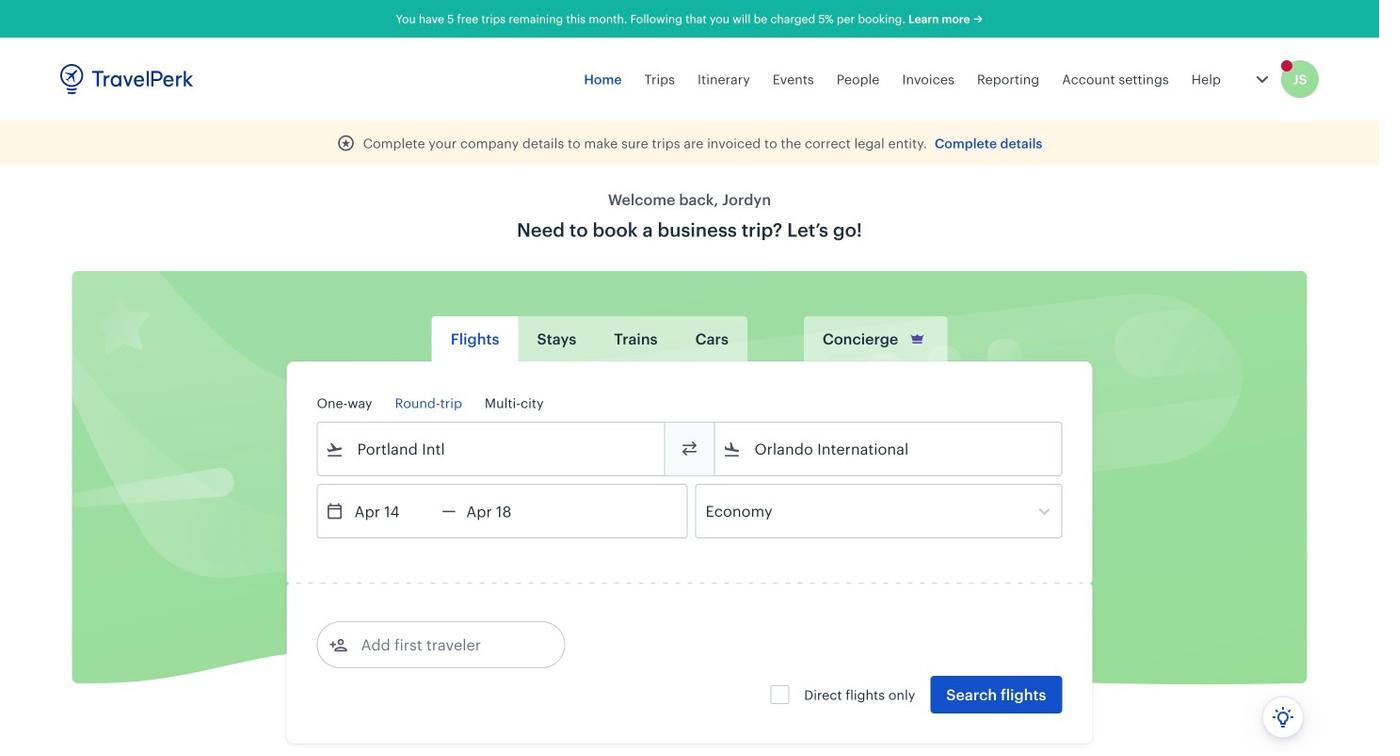 Task type: describe. For each thing, give the bounding box(es) containing it.
To search field
[[742, 434, 1037, 464]]



Task type: locate. For each thing, give the bounding box(es) containing it.
From search field
[[344, 434, 640, 464]]

Add first traveler search field
[[348, 630, 544, 660]]

Return text field
[[456, 485, 554, 538]]

Depart text field
[[344, 485, 442, 538]]



